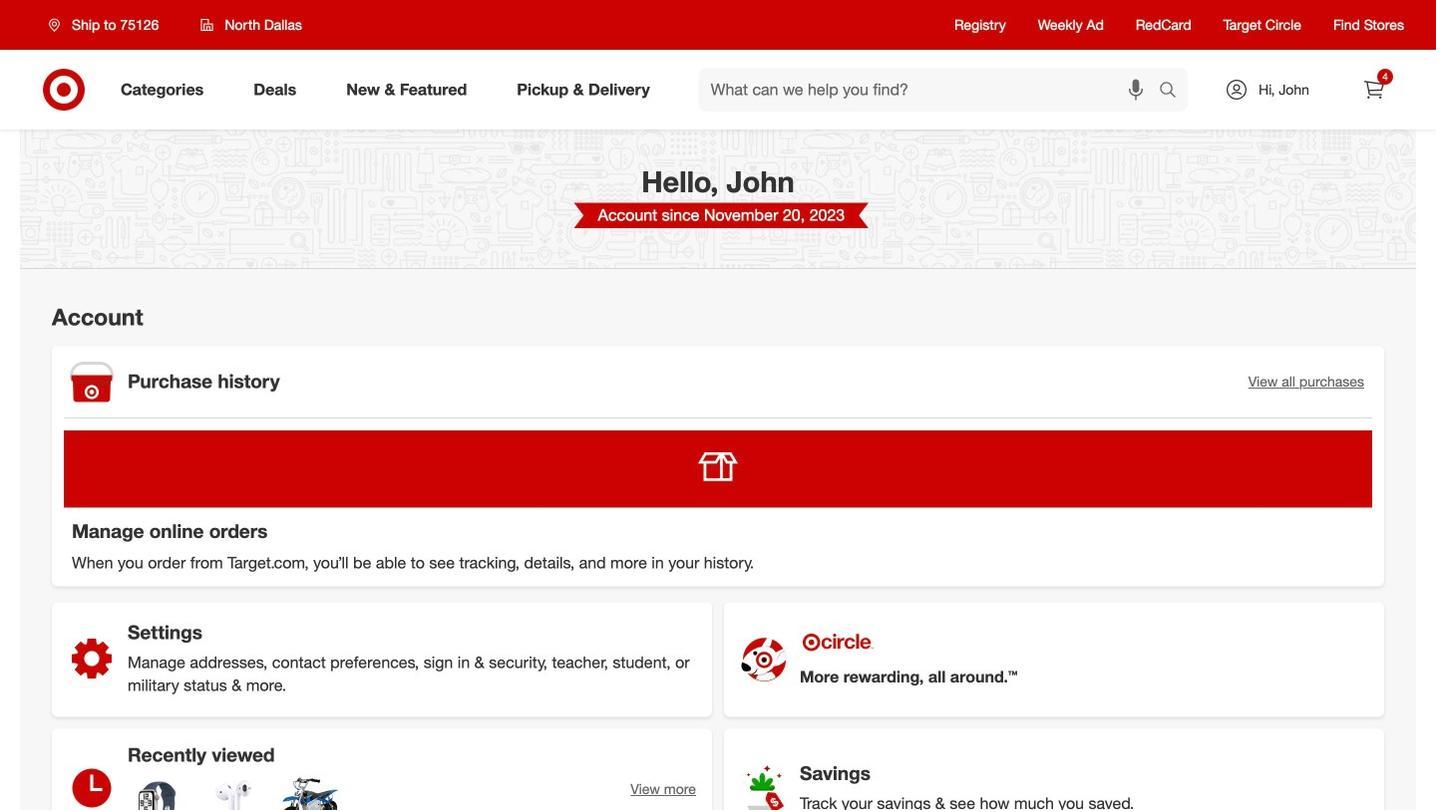Task type: locate. For each thing, give the bounding box(es) containing it.
What can we help you find? suggestions appear below search field
[[699, 68, 1164, 112]]

target circle image
[[800, 631, 876, 654]]

razor 24v mx350 dirt rocket electric powered ride-on bike - blue image
[[279, 774, 339, 811]]



Task type: describe. For each thing, give the bounding box(es) containing it.
apple airpods (2nd generation) with charging case image
[[203, 774, 263, 811]]

apple watch se gps + cellular (2023, 2nd generation) aluminum case with sport band - target certified refurbished image
[[128, 774, 188, 811]]



Task type: vqa. For each thing, say whether or not it's contained in the screenshot.
Apple Watch Se Gps + Cellular (2023, 2Nd Generation) Aluminum Case With Sport Band - Target Certified Refurbished "image"
yes



